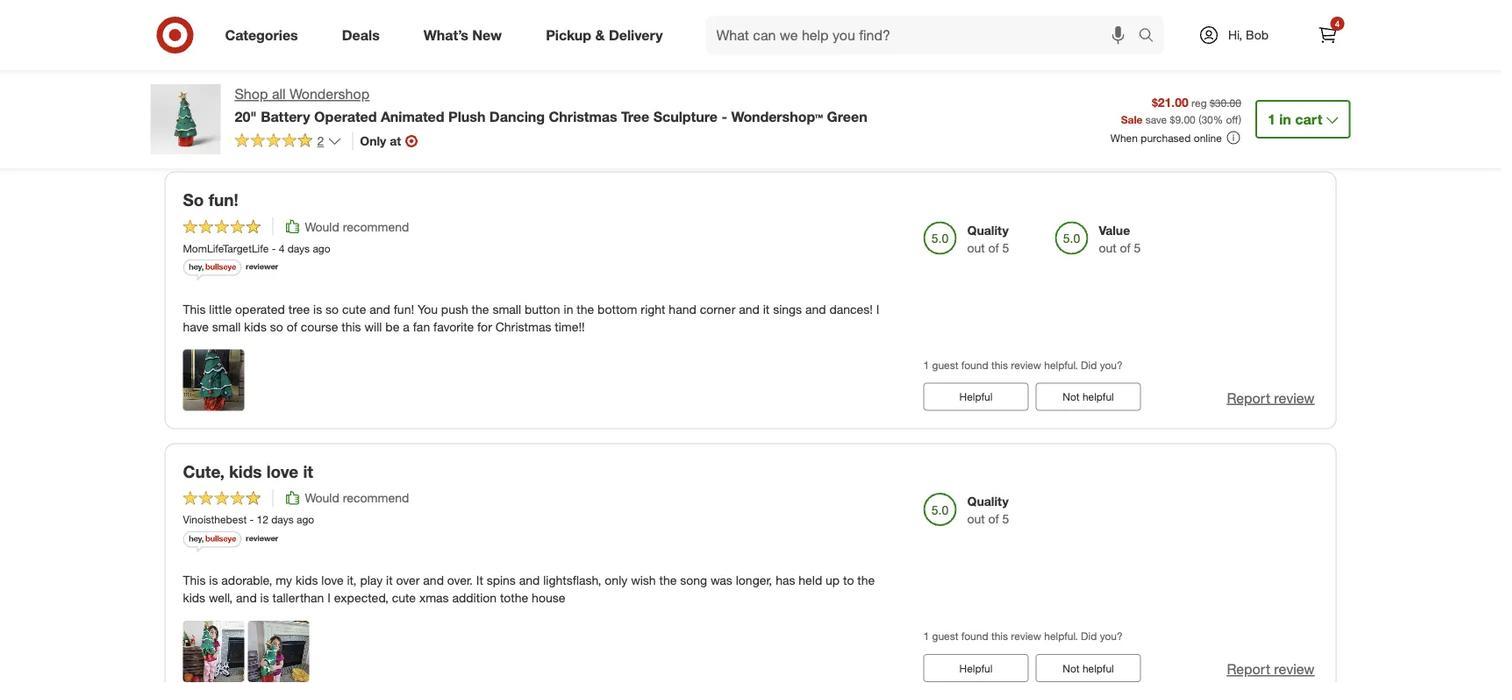 Task type: vqa. For each thing, say whether or not it's contained in the screenshot.
Report to the bottom
yes



Task type: locate. For each thing, give the bounding box(es) containing it.
1 vertical spatial helpful
[[960, 662, 993, 676]]

0 vertical spatial report
[[1228, 390, 1271, 407]]

would recommend down only on the left of the page
[[305, 219, 409, 234]]

only
[[605, 573, 628, 589]]

1 horizontal spatial in
[[1280, 111, 1292, 128]]

online
[[1194, 131, 1223, 144]]

1 horizontal spatial -
[[272, 242, 276, 255]]

so
[[183, 190, 204, 210]]

in left cart
[[1280, 111, 1292, 128]]

i right tallerthan
[[328, 591, 331, 606]]

1 vertical spatial you?
[[1100, 630, 1123, 643]]

1 vertical spatial this
[[992, 358, 1009, 372]]

2 helpful. from the top
[[1045, 630, 1079, 643]]

this
[[342, 319, 361, 334], [992, 358, 1009, 372], [992, 630, 1009, 643]]

not helpful button for so fun!
[[1036, 383, 1142, 411]]

1 vertical spatial 1 guest found this review helpful. did you?
[[924, 630, 1123, 643]]

ago for so fun!
[[313, 242, 331, 255]]

is down adorable,
[[260, 591, 269, 606]]

1 vertical spatial report
[[1228, 662, 1271, 679]]

2 did from the top
[[1082, 630, 1098, 643]]

0 vertical spatial quality
[[968, 222, 1009, 238]]

0 vertical spatial in
[[1280, 111, 1292, 128]]

0 vertical spatial is
[[313, 301, 322, 317]]

- left '12'
[[250, 514, 254, 527]]

of inside value out of 5
[[1121, 240, 1131, 255]]

days up tree
[[288, 242, 310, 255]]

guest review image 2 of 2, zoom in image
[[248, 622, 309, 683]]

1 helpful from the top
[[1083, 391, 1115, 404]]

guest for cute, kids love it
[[933, 630, 959, 643]]

30
[[1202, 113, 1214, 126]]

2 would from the top
[[305, 491, 340, 506]]

operated
[[235, 301, 285, 317]]

cute, kids love it
[[183, 462, 313, 482]]

with
[[1262, 62, 1290, 79]]

2 helpful from the top
[[1083, 662, 1115, 676]]

- for fun!
[[272, 242, 276, 255]]

1 not from the top
[[1063, 391, 1080, 404]]

1 guest from the top
[[933, 358, 959, 372]]

reviews
[[810, 125, 857, 142]]

only
[[360, 133, 387, 149]]

0 vertical spatial cute
[[342, 301, 366, 317]]

1 helpful from the top
[[960, 391, 993, 404]]

1 vertical spatial found
[[962, 358, 989, 372]]

so
[[326, 301, 339, 317], [270, 319, 283, 334]]

0 vertical spatial this
[[183, 301, 206, 317]]

hi, bob
[[1229, 27, 1269, 43]]

1 horizontal spatial cute
[[392, 591, 416, 606]]

1 vertical spatial would recommend
[[305, 491, 409, 506]]

1 vertical spatial fun!
[[394, 301, 414, 317]]

it right play
[[386, 573, 393, 589]]

found for cute, kids love it
[[962, 630, 989, 643]]

hi,
[[1229, 27, 1243, 43]]

1 horizontal spatial i
[[877, 301, 880, 317]]

love left it,
[[322, 573, 344, 589]]

helpful button for so fun!
[[924, 383, 1029, 411]]

2 helpful from the top
[[960, 662, 993, 676]]

0 vertical spatial report review button
[[1228, 388, 1315, 408]]

this for cute, kids love it
[[992, 630, 1009, 643]]

0 horizontal spatial is
[[209, 573, 218, 589]]

is up the well,
[[209, 573, 218, 589]]

1 helpful button from the top
[[924, 383, 1029, 411]]

out
[[968, 240, 986, 255], [1099, 240, 1117, 255], [968, 512, 986, 527]]

- right momlifetargetlife
[[272, 242, 276, 255]]

ago for cute, kids love it
[[297, 514, 314, 527]]

2 horizontal spatial it
[[763, 301, 770, 317]]

0 horizontal spatial in
[[564, 301, 574, 317]]

well,
[[209, 591, 233, 606]]

days right '12'
[[271, 514, 294, 527]]

- right sculpture
[[722, 108, 728, 125]]

1 vertical spatial cute
[[392, 591, 416, 606]]

2 link
[[235, 132, 342, 153]]

time!!
[[555, 319, 585, 334]]

1 vertical spatial is
[[209, 573, 218, 589]]

christmas left "tree"
[[549, 108, 618, 125]]

expected,
[[334, 591, 389, 606]]

1 you? from the top
[[1100, 358, 1123, 372]]

would up momlifetargetlife - 4 days ago
[[305, 219, 340, 234]]

2 vertical spatial 1
[[924, 630, 930, 643]]

1 helpful. from the top
[[1045, 358, 1079, 372]]

and down adorable,
[[236, 591, 257, 606]]

1 report review from the top
[[1228, 390, 1315, 407]]

1 vertical spatial ago
[[297, 514, 314, 527]]

1 vertical spatial 1
[[924, 358, 930, 372]]

not helpful for so fun!
[[1063, 391, 1115, 404]]

0 vertical spatial quality out of 5
[[968, 222, 1010, 255]]

1 vertical spatial helpful button
[[924, 655, 1029, 683]]

helpful for so fun!
[[960, 391, 993, 404]]

(
[[1199, 113, 1202, 126]]

battery
[[261, 108, 310, 125]]

2 report review button from the top
[[1228, 660, 1315, 680]]

2 helpful button from the top
[[924, 655, 1029, 683]]

2 left matching
[[736, 125, 744, 142]]

up
[[826, 573, 840, 589]]

guest review image 1 of 1, zoom in image
[[183, 350, 244, 411]]

0 vertical spatial -
[[722, 108, 728, 125]]

2 horizontal spatial -
[[722, 108, 728, 125]]

sale
[[1122, 113, 1143, 126]]

i right the dances! on the right
[[877, 301, 880, 317]]

wondershop
[[290, 86, 370, 103]]

it left sings
[[763, 301, 770, 317]]

2 vertical spatial is
[[260, 591, 269, 606]]

1 vertical spatial it
[[303, 462, 313, 482]]

when
[[1111, 131, 1139, 144]]

1 vertical spatial recommend
[[343, 491, 409, 506]]

0 vertical spatial ago
[[313, 242, 331, 255]]

1 for cute, kids love it
[[924, 630, 930, 643]]

5 inside value out of 5
[[1135, 240, 1142, 255]]

0 vertical spatial christmas
[[549, 108, 618, 125]]

2 would recommend from the top
[[305, 491, 409, 506]]

cute inside this little operated tree is so cute and fun! you push the small button in the bottom right hand corner and it sings and dances! i have small kids so of course this will be a fan favorite for christmas time!!
[[342, 301, 366, 317]]

not
[[1063, 391, 1080, 404], [1063, 662, 1080, 676]]

0 vertical spatial 1
[[1268, 111, 1276, 128]]

0 vertical spatial fun!
[[209, 190, 239, 210]]

and right the corner
[[739, 301, 760, 317]]

operated
[[314, 108, 377, 125]]

0 vertical spatial helpful
[[960, 391, 993, 404]]

this inside this is adorable, my kids love it, play it over and over. it spins and lightsflash, only wish the song was longer, has held up to the kids well, and is tallerthan i expected, cute xmas addition tothe house
[[183, 573, 206, 589]]

0 vertical spatial found
[[696, 125, 732, 142]]

this inside this little operated tree is so cute and fun! you push the small button in the bottom right hand corner and it sings and dances! i have small kids so of course this will be a fan favorite for christmas time!!
[[183, 301, 206, 317]]

2 report from the top
[[1228, 662, 1271, 679]]

would
[[305, 219, 340, 234], [305, 491, 340, 506]]

you? for cute, kids love it
[[1100, 630, 1123, 643]]

so up "course"
[[326, 301, 339, 317]]

0 horizontal spatial 2
[[317, 133, 324, 149]]

1 vertical spatial not helpful
[[1063, 662, 1115, 676]]

not helpful button for cute, kids love it
[[1036, 655, 1142, 683]]

1 horizontal spatial fun!
[[394, 301, 414, 317]]

right
[[641, 301, 666, 317]]

2 horizontal spatial is
[[313, 301, 322, 317]]

song
[[681, 573, 708, 589]]

1 vertical spatial guest
[[933, 630, 959, 643]]

1 horizontal spatial 4
[[1336, 18, 1341, 29]]

helpful button for cute, kids love it
[[924, 655, 1029, 683]]

is
[[313, 301, 322, 317], [209, 573, 218, 589], [260, 591, 269, 606]]

2 recommend from the top
[[343, 491, 409, 506]]

helpful button
[[924, 383, 1029, 411], [924, 655, 1029, 683]]

1 vertical spatial love
[[322, 573, 344, 589]]

0 vertical spatial it
[[763, 301, 770, 317]]

christmas inside the shop all wondershop 20" battery operated animated plush dancing christmas tree sculpture - wondershop™ green
[[549, 108, 618, 125]]

1 would from the top
[[305, 219, 340, 234]]

and up xmas
[[423, 573, 444, 589]]

ago up "course"
[[313, 242, 331, 255]]

image of 20" battery operated animated plush dancing christmas tree sculpture - wondershop™ green image
[[151, 84, 221, 154]]

xmas
[[419, 591, 449, 606]]

report review
[[1228, 390, 1315, 407], [1228, 662, 1315, 679]]

recommend for cute, kids love it
[[343, 491, 409, 506]]

2 1 guest found this review helpful. did you? from the top
[[924, 630, 1123, 643]]

1 vertical spatial helpful.
[[1045, 630, 1079, 643]]

- inside the shop all wondershop 20" battery operated animated plush dancing christmas tree sculpture - wondershop™ green
[[722, 108, 728, 125]]

days
[[288, 242, 310, 255], [271, 514, 294, 527]]

helpful. for so fun!
[[1045, 358, 1079, 372]]

have
[[183, 319, 209, 334]]

at
[[390, 133, 401, 149]]

out inside value out of 5
[[1099, 240, 1117, 255]]

2 vertical spatial it
[[386, 573, 393, 589]]

fun! right so
[[209, 190, 239, 210]]

review
[[1012, 358, 1042, 372], [1275, 390, 1315, 407], [1012, 630, 1042, 643], [1275, 662, 1315, 679]]

pickup
[[546, 26, 592, 44]]

0 vertical spatial helpful button
[[924, 383, 1029, 411]]

we
[[673, 125, 692, 142]]

0 vertical spatial you?
[[1100, 358, 1123, 372]]

0 vertical spatial days
[[288, 242, 310, 255]]

you?
[[1100, 358, 1123, 372], [1100, 630, 1123, 643]]

1 vertical spatial small
[[212, 319, 241, 334]]

2 vertical spatial this
[[992, 630, 1009, 643]]

1 vertical spatial would
[[305, 491, 340, 506]]

categories link
[[210, 16, 320, 54]]

0 vertical spatial did
[[1082, 358, 1098, 372]]

small left button
[[493, 301, 521, 317]]

4
[[1336, 18, 1341, 29], [279, 242, 285, 255]]

1 vertical spatial report review button
[[1228, 660, 1315, 680]]

i inside this little operated tree is so cute and fun! you push the small button in the bottom right hand corner and it sings and dances! i have small kids so of course this will be a fan favorite for christmas time!!
[[877, 301, 880, 317]]

1 report review button from the top
[[1228, 388, 1315, 408]]

1 not helpful from the top
[[1063, 391, 1115, 404]]

report review button for cute, kids love it
[[1228, 660, 1315, 680]]

0 vertical spatial would
[[305, 219, 340, 234]]

With photos checkbox
[[1237, 62, 1255, 80]]

1 vertical spatial not helpful button
[[1036, 655, 1142, 683]]

1 vertical spatial 4
[[279, 242, 285, 255]]

2 this from the top
[[183, 573, 206, 589]]

0 vertical spatial report review
[[1228, 390, 1315, 407]]

2 not helpful from the top
[[1063, 662, 1115, 676]]

ago
[[313, 242, 331, 255], [297, 514, 314, 527]]

0 vertical spatial would recommend
[[305, 219, 409, 234]]

with photos
[[1262, 62, 1337, 79]]

1 horizontal spatial it
[[386, 573, 393, 589]]

0 vertical spatial helpful
[[1083, 391, 1115, 404]]

1 horizontal spatial love
[[322, 573, 344, 589]]

held
[[799, 573, 823, 589]]

recommend down only on the left of the page
[[343, 219, 409, 234]]

not helpful
[[1063, 391, 1115, 404], [1063, 662, 1115, 676]]

love up '12'
[[267, 462, 299, 482]]

would up vinoisthebest - 12 days ago at the bottom left of page
[[305, 491, 340, 506]]

1 guest found this review helpful. did you? for cute, kids love it
[[924, 630, 1123, 643]]

fan
[[413, 319, 430, 334]]

1 vertical spatial helpful
[[1083, 662, 1115, 676]]

-
[[722, 108, 728, 125], [272, 242, 276, 255], [250, 514, 254, 527]]

cute down over
[[392, 591, 416, 606]]

small down little
[[212, 319, 241, 334]]

0 horizontal spatial 4
[[279, 242, 285, 255]]

delivery
[[609, 26, 663, 44]]

2 quality out of 5 from the top
[[968, 494, 1010, 527]]

so down the "operated"
[[270, 319, 283, 334]]

1 vertical spatial not
[[1063, 662, 1080, 676]]

4 right momlifetargetlife
[[279, 242, 285, 255]]

0 horizontal spatial cute
[[342, 301, 366, 317]]

it inside this is adorable, my kids love it, play it over and over. it spins and lightsflash, only wish the song was longer, has held up to the kids well, and is tallerthan i expected, cute xmas addition tothe house
[[386, 573, 393, 589]]

1 vertical spatial in
[[564, 301, 574, 317]]

12
[[257, 514, 269, 527]]

0 vertical spatial not
[[1063, 391, 1080, 404]]

would for so fun!
[[305, 219, 340, 234]]

1 vertical spatial quality out of 5
[[968, 494, 1010, 527]]

0 vertical spatial 1 guest found this review helpful. did you?
[[924, 358, 1123, 372]]

0 horizontal spatial -
[[250, 514, 254, 527]]

helpful for cute, kids love it
[[960, 662, 993, 676]]

1 vertical spatial so
[[270, 319, 283, 334]]

kids down the "operated"
[[244, 319, 267, 334]]

1 would recommend from the top
[[305, 219, 409, 234]]

0 vertical spatial 4
[[1336, 18, 1341, 29]]

this up have
[[183, 301, 206, 317]]

2 you? from the top
[[1100, 630, 1123, 643]]

1 recommend from the top
[[343, 219, 409, 234]]

cute
[[342, 301, 366, 317], [392, 591, 416, 606]]

of
[[989, 240, 1000, 255], [1121, 240, 1131, 255], [287, 319, 297, 334], [989, 512, 1000, 527]]

recommend
[[343, 219, 409, 234], [343, 491, 409, 506]]

0 vertical spatial so
[[326, 301, 339, 317]]

2 not helpful button from the top
[[1036, 655, 1142, 683]]

2 not from the top
[[1063, 662, 1080, 676]]

i inside this is adorable, my kids love it, play it over and over. it spins and lightsflash, only wish the song was longer, has held up to the kids well, and is tallerthan i expected, cute xmas addition tothe house
[[328, 591, 331, 606]]

$30.00
[[1210, 96, 1242, 109]]

will
[[365, 319, 382, 334]]

this
[[183, 301, 206, 317], [183, 573, 206, 589]]

0 vertical spatial i
[[877, 301, 880, 317]]

value
[[1099, 222, 1131, 238]]

ago right '12'
[[297, 514, 314, 527]]

2
[[736, 125, 744, 142], [317, 133, 324, 149]]

recommend up play
[[343, 491, 409, 506]]

1 vertical spatial this
[[183, 573, 206, 589]]

2 down operated
[[317, 133, 324, 149]]

christmas down button
[[496, 319, 552, 334]]

in inside this little operated tree is so cute and fun! you push the small button in the bottom right hand corner and it sings and dances! i have small kids so of course this will be a fan favorite for christmas time!!
[[564, 301, 574, 317]]

1 vertical spatial report review
[[1228, 662, 1315, 679]]

0 vertical spatial guest
[[933, 358, 959, 372]]

in up time!!
[[564, 301, 574, 317]]

0 vertical spatial not helpful
[[1063, 391, 1115, 404]]

it up vinoisthebest - 12 days ago at the bottom left of page
[[303, 462, 313, 482]]

0 vertical spatial small
[[493, 301, 521, 317]]

2 guest from the top
[[933, 630, 959, 643]]

would recommend for cute, kids love it
[[305, 491, 409, 506]]

this for cute,
[[183, 573, 206, 589]]

1 vertical spatial christmas
[[496, 319, 552, 334]]

love inside this is adorable, my kids love it, play it over and over. it spins and lightsflash, only wish the song was longer, has held up to the kids well, and is tallerthan i expected, cute xmas addition tothe house
[[322, 573, 344, 589]]

over
[[396, 573, 420, 589]]

cute up will
[[342, 301, 366, 317]]

1 vertical spatial days
[[271, 514, 294, 527]]

1 this from the top
[[183, 301, 206, 317]]

quality
[[968, 222, 1009, 238], [968, 494, 1009, 510]]

1 did from the top
[[1082, 358, 1098, 372]]

1 report from the top
[[1228, 390, 1271, 407]]

fun! up a
[[394, 301, 414, 317]]

this for so fun!
[[992, 358, 1009, 372]]

guest
[[933, 358, 959, 372], [933, 630, 959, 643]]

0 horizontal spatial fun!
[[209, 190, 239, 210]]

1 quality out of 5 from the top
[[968, 222, 1010, 255]]

0 vertical spatial helpful.
[[1045, 358, 1079, 372]]

kids left the well,
[[183, 591, 205, 606]]

1 1 guest found this review helpful. did you? from the top
[[924, 358, 1123, 372]]

it
[[763, 301, 770, 317], [303, 462, 313, 482], [386, 573, 393, 589]]

1 vertical spatial -
[[272, 242, 276, 255]]

report review for so fun!
[[1228, 390, 1315, 407]]

did
[[1082, 358, 1098, 372], [1082, 630, 1098, 643]]

pickup & delivery
[[546, 26, 663, 44]]

0 vertical spatial this
[[342, 319, 361, 334]]

all
[[272, 86, 286, 103]]

2 report review from the top
[[1228, 662, 1315, 679]]

- for kids
[[250, 514, 254, 527]]

1 in cart for 20" battery operated animated plush dancing christmas tree sculpture - wondershop™ green element
[[1268, 111, 1323, 128]]

adorable,
[[221, 573, 272, 589]]

tallerthan
[[273, 591, 324, 606]]

save
[[1146, 113, 1168, 126]]

2 vertical spatial -
[[250, 514, 254, 527]]

0 vertical spatial not helpful button
[[1036, 383, 1142, 411]]

report for cute, kids love it
[[1228, 662, 1271, 679]]

is up "course"
[[313, 301, 322, 317]]

i
[[877, 301, 880, 317], [328, 591, 331, 606]]

2 vertical spatial found
[[962, 630, 989, 643]]

1 not helpful button from the top
[[1036, 383, 1142, 411]]

4 up photos
[[1336, 18, 1341, 29]]

would recommend up it,
[[305, 491, 409, 506]]

1 vertical spatial quality
[[968, 494, 1009, 510]]

this left adorable,
[[183, 573, 206, 589]]

cute inside this is adorable, my kids love it, play it over and over. it spins and lightsflash, only wish the song was longer, has held up to the kids well, and is tallerthan i expected, cute xmas addition tothe house
[[392, 591, 416, 606]]



Task type: describe. For each thing, give the bounding box(es) containing it.
a
[[403, 319, 410, 334]]

was
[[711, 573, 733, 589]]

1 in cart
[[1268, 111, 1323, 128]]

and up will
[[370, 301, 390, 317]]

play
[[360, 573, 383, 589]]

1 for so fun!
[[924, 358, 930, 372]]

green
[[827, 108, 868, 125]]

recommend for so fun!
[[343, 219, 409, 234]]

days for fun!
[[288, 242, 310, 255]]

this for so
[[183, 301, 206, 317]]

fun! inside this little operated tree is so cute and fun! you push the small button in the bottom right hand corner and it sings and dances! i have small kids so of course this will be a fan favorite for christmas time!!
[[394, 301, 414, 317]]

deals link
[[327, 16, 402, 54]]

matching
[[748, 125, 806, 142]]

days for kids
[[271, 514, 294, 527]]

cart
[[1296, 111, 1323, 128]]

you? for so fun!
[[1100, 358, 1123, 372]]

4 inside 4 link
[[1336, 18, 1341, 29]]

1 horizontal spatial so
[[326, 301, 339, 317]]

christmas inside this little operated tree is so cute and fun! you push the small button in the bottom right hand corner and it sings and dances! i have small kids so of course this will be a fan favorite for christmas time!!
[[496, 319, 552, 334]]

categories
[[225, 26, 298, 44]]

bob
[[1247, 27, 1269, 43]]

this is adorable, my kids love it, play it over and over. it spins and lightsflash, only wish the song was longer, has held up to the kids well, and is tallerthan i expected, cute xmas addition tothe house
[[183, 573, 875, 606]]

push
[[441, 301, 469, 317]]

bottom
[[598, 301, 638, 317]]

photos
[[1294, 62, 1337, 79]]

wondershop™
[[732, 108, 823, 125]]

the up time!!
[[577, 301, 594, 317]]

would for cute, kids love it
[[305, 491, 340, 506]]

helpful. for cute, kids love it
[[1045, 630, 1079, 643]]

tree
[[622, 108, 650, 125]]

this little operated tree is so cute and fun! you push the small button in the bottom right hand corner and it sings and dances! i have small kids so of course this will be a fan favorite for christmas time!!
[[183, 301, 880, 334]]

what's new link
[[409, 16, 524, 54]]

has
[[776, 573, 796, 589]]

pickup & delivery link
[[531, 16, 685, 54]]

house
[[532, 591, 566, 606]]

1 horizontal spatial 2
[[736, 125, 744, 142]]

9.00
[[1176, 113, 1196, 126]]

reg
[[1192, 96, 1207, 109]]

new
[[473, 26, 502, 44]]

when purchased online
[[1111, 131, 1223, 144]]

found for so fun!
[[962, 358, 989, 372]]

my
[[276, 573, 292, 589]]

report review for cute, kids love it
[[1228, 662, 1315, 679]]

not for so fun!
[[1063, 391, 1080, 404]]

sings
[[773, 301, 802, 317]]

we found 2 matching reviews
[[673, 125, 857, 142]]

over.
[[448, 573, 473, 589]]

the up for
[[472, 301, 489, 317]]

kids up tallerthan
[[296, 573, 318, 589]]

2 quality from the top
[[968, 494, 1009, 510]]

for
[[478, 319, 492, 334]]

hand
[[669, 301, 697, 317]]

what's
[[424, 26, 469, 44]]

vinoisthebest
[[183, 514, 247, 527]]

not helpful for cute, kids love it
[[1063, 662, 1115, 676]]

tothe
[[500, 591, 529, 606]]

cute,
[[183, 462, 225, 482]]

and up tothe
[[519, 573, 540, 589]]

kids right cute, at the left bottom of page
[[229, 462, 262, 482]]

value out of 5
[[1099, 222, 1142, 255]]

lightsflash,
[[544, 573, 602, 589]]

wish
[[631, 573, 656, 589]]

shop
[[235, 86, 268, 103]]

button
[[525, 301, 561, 317]]

the right the wish in the bottom of the page
[[660, 573, 677, 589]]

this inside this little operated tree is so cute and fun! you push the small button in the bottom right hand corner and it sings and dances! i have small kids so of course this will be a fan favorite for christmas time!!
[[342, 319, 361, 334]]

and right sings
[[806, 301, 827, 317]]

dances!
[[830, 301, 873, 317]]

longer,
[[736, 573, 773, 589]]

report for so fun!
[[1228, 390, 1271, 407]]

course
[[301, 319, 338, 334]]

the right to
[[858, 573, 875, 589]]

so fun!
[[183, 190, 239, 210]]

&
[[596, 26, 605, 44]]

search
[[1131, 28, 1173, 45]]

20"
[[235, 108, 257, 125]]

1 horizontal spatial small
[[493, 301, 521, 317]]

off
[[1227, 113, 1239, 126]]

0 horizontal spatial it
[[303, 462, 313, 482]]

plush
[[449, 108, 486, 125]]

$21.00 reg $30.00 sale save $ 9.00 ( 30 % off )
[[1122, 94, 1242, 126]]

it inside this little operated tree is so cute and fun! you push the small button in the bottom right hand corner and it sings and dances! i have small kids so of course this will be a fan favorite for christmas time!!
[[763, 301, 770, 317]]

shop all wondershop 20" battery operated animated plush dancing christmas tree sculpture - wondershop™ green
[[235, 86, 868, 125]]

$
[[1171, 113, 1176, 126]]

guest review image 1 of 2, zoom in image
[[183, 622, 244, 683]]

to
[[844, 573, 854, 589]]

4 link
[[1309, 16, 1348, 54]]

corner
[[700, 301, 736, 317]]

did for so fun!
[[1082, 358, 1098, 372]]

only at
[[360, 133, 401, 149]]

tree
[[289, 301, 310, 317]]

is inside this little operated tree is so cute and fun! you push the small button in the bottom right hand corner and it sings and dances! i have small kids so of course this will be a fan favorite for christmas time!!
[[313, 301, 322, 317]]

addition
[[452, 591, 497, 606]]

vinoisthebest - 12 days ago
[[183, 514, 314, 527]]

momlifetargetlife - 4 days ago
[[183, 242, 331, 255]]

what's new
[[424, 26, 502, 44]]

1 horizontal spatial is
[[260, 591, 269, 606]]

What can we help you find? suggestions appear below search field
[[706, 16, 1143, 54]]

dancing
[[490, 108, 545, 125]]

spins
[[487, 573, 516, 589]]

it,
[[347, 573, 357, 589]]

of inside this little operated tree is so cute and fun! you push the small button in the bottom right hand corner and it sings and dances! i have small kids so of course this will be a fan favorite for christmas time!!
[[287, 319, 297, 334]]

1 guest found this review helpful. did you? for so fun!
[[924, 358, 1123, 372]]

would recommend for so fun!
[[305, 219, 409, 234]]

purchased
[[1141, 131, 1192, 144]]

guest for so fun!
[[933, 358, 959, 372]]

sculpture
[[654, 108, 718, 125]]

0 horizontal spatial love
[[267, 462, 299, 482]]

report review button for so fun!
[[1228, 388, 1315, 408]]

helpful for cute, kids love it
[[1083, 662, 1115, 676]]

be
[[386, 319, 400, 334]]

you
[[418, 301, 438, 317]]

1 quality from the top
[[968, 222, 1009, 238]]

did for cute, kids love it
[[1082, 630, 1098, 643]]

helpful for so fun!
[[1083, 391, 1115, 404]]

deals
[[342, 26, 380, 44]]

0 horizontal spatial so
[[270, 319, 283, 334]]

not for cute, kids love it
[[1063, 662, 1080, 676]]

kids inside this little operated tree is so cute and fun! you push the small button in the bottom right hand corner and it sings and dances! i have small kids so of course this will be a fan favorite for christmas time!!
[[244, 319, 267, 334]]



